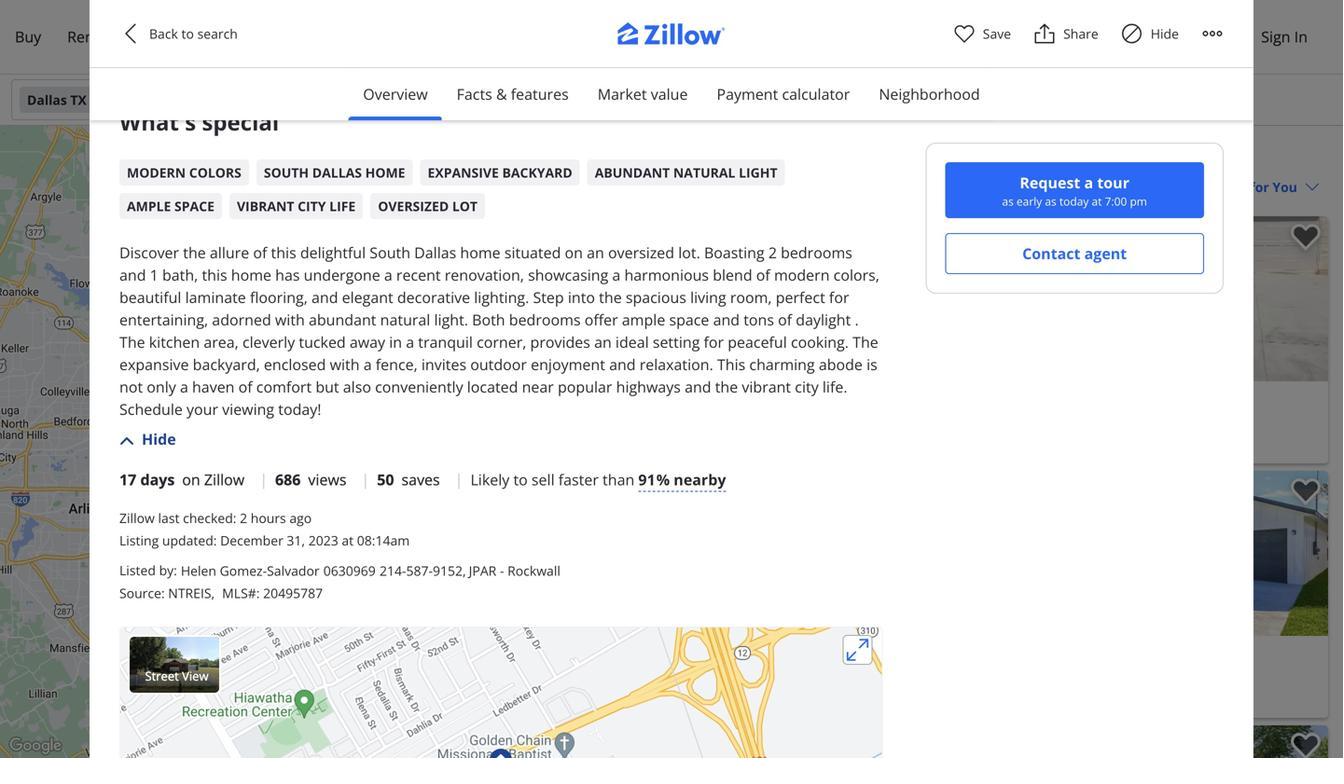 Task type: vqa. For each thing, say whether or not it's contained in the screenshot.
left home
yes



Task type: describe. For each thing, give the bounding box(es) containing it.
and down undergone
[[312, 287, 338, 307]]

0 horizontal spatial for
[[704, 332, 724, 352]]

home inside list item
[[365, 164, 405, 181]]

©2024
[[424, 747, 452, 758]]

undergone
[[304, 265, 380, 285]]

& inside main content
[[853, 144, 867, 169]]

0 horizontal spatial home
[[231, 265, 271, 285]]

$159,900
[[666, 387, 746, 413]]

chevron left image for first property images, use arrow keys to navigate, image 1 of 16 group from the right
[[1006, 288, 1029, 310]]

bath,
[[162, 265, 198, 285]]

of right the tons
[[778, 309, 792, 330]]

listed
[[119, 561, 156, 579]]

home
[[176, 27, 218, 47]]

oversized lot
[[378, 197, 478, 215]]

relaxation.
[[640, 354, 713, 374]]

payment calculator
[[717, 84, 850, 104]]

2 horizontal spatial the
[[715, 377, 738, 397]]

mls#:
[[222, 584, 260, 602]]

early
[[1017, 194, 1042, 209]]

chevron down image up oversized lot
[[423, 152, 438, 167]]

help
[[1201, 27, 1233, 47]]

2 inside zillow last checked:  2 hours ago listing updated: december 31, 2023 at 08:14am
[[240, 509, 247, 527]]

9433 winterset ave, dallas, tx 75232 image
[[997, 216, 1328, 381]]

2,597
[[662, 177, 696, 195]]

save button
[[953, 22, 1011, 45]]

rent link
[[54, 15, 112, 59]]

zillow inside listed status list
[[204, 469, 245, 490]]

real
[[749, 144, 788, 169]]

1 save this home image from the left
[[952, 224, 982, 251]]

tour
[[705, 734, 731, 750]]

2 the from the left
[[853, 332, 878, 352]]

on inside discover the allure of this delightful south dallas home situated on an oversized lot. boasting 2 bedrooms and 1 bath, this home has undergone a recent renovation, showcasing a harmonious blend of modern colors, beautiful laminate flooring, and elegant decorative lighting. step into the spacious living room, perfect for entertaining, adorned with abundant natural light. both bedrooms offer ample space and tons of daylight . the kitchen area, cleverly tucked away in a tranquil corner, provides an ideal setting for peaceful cooking. the expansive backyard, enclosed with a fence, invites outdoor enjoyment and relaxation. this charming abode is not only a haven of comfort but also conveniently located near popular highways and the vibrant city life. schedule your viewing today!
[[565, 242, 583, 262]]

3d
[[688, 734, 702, 750]]

also
[[343, 377, 371, 397]]

in
[[1294, 27, 1308, 47]]

likely
[[471, 469, 510, 490]]

2 as from the left
[[1045, 194, 1057, 209]]

| for | likely to sell faster than 91 % nearby
[[455, 469, 463, 490]]

your
[[187, 399, 218, 419]]

2,080
[[753, 668, 786, 686]]

light.
[[434, 309, 468, 330]]

3 ba
[[713, 668, 739, 686]]

1 save this home image from the top
[[1291, 478, 1321, 506]]

main content containing dallas tx real estate & homes for sale
[[644, 126, 1343, 758]]

skip link list tab list
[[348, 68, 995, 121]]

contact agent button
[[945, 233, 1204, 274]]

classic elegance
[[673, 480, 763, 495]]

of up viewing
[[238, 377, 252, 397]]

at inside request a tour as early as today at 7:00 pm
[[1092, 194, 1102, 209]]

near
[[522, 377, 554, 397]]

91 %
[[638, 469, 670, 490]]

315k 295k
[[335, 468, 425, 499]]

tucked
[[299, 332, 346, 352]]

natural inside list item
[[673, 164, 735, 181]]

street view button
[[130, 637, 219, 693]]

google image
[[5, 734, 66, 758]]

insights tags list
[[119, 152, 883, 219]]

recent
[[396, 265, 441, 285]]

ago
[[289, 509, 312, 527]]

a down oversized at the top of page
[[612, 265, 621, 285]]

0 horizontal spatial this
[[202, 265, 227, 285]]

life.
[[823, 377, 847, 397]]

today!
[[278, 399, 321, 419]]

17 days on zillow
[[119, 469, 245, 490]]

laminate
[[185, 287, 246, 307]]

160k
[[320, 533, 344, 547]]

buy
[[15, 27, 41, 47]]

this
[[717, 354, 745, 374]]

for
[[940, 144, 969, 169]]

dallas
[[312, 164, 362, 181]]

manage rentals link
[[958, 15, 1095, 59]]

south inside discover the allure of this delightful south dallas home situated on an oversized lot. boasting 2 bedrooms and 1 bath, this home has undergone a recent renovation, showcasing a harmonious blend of modern colors, beautiful laminate flooring, and elegant decorative lighting. step into the spacious living room, perfect for entertaining, adorned with abundant natural light. both bedrooms offer ample space and tons of daylight . the kitchen area, cleverly tucked away in a tranquil corner, provides an ideal setting for peaceful cooking. the expansive backyard, enclosed with a fence, invites outdoor enjoyment and relaxation. this charming abode is not only a haven of comfort but also conveniently located near popular highways and the vibrant city life. schedule your viewing today!
[[370, 242, 410, 262]]

this property on the map image
[[490, 749, 512, 758]]

2 save this home image from the top
[[1291, 733, 1321, 758]]

advertise
[[1108, 27, 1173, 47]]

spacious
[[626, 287, 686, 307]]

of up room,
[[756, 265, 770, 285]]

conveniently
[[375, 377, 463, 397]]

dallas inside discover the allure of this delightful south dallas home situated on an oversized lot. boasting 2 bedrooms and 1 bath, this home has undergone a recent renovation, showcasing a harmonious blend of modern colors, beautiful laminate flooring, and elegant decorative lighting. step into the spacious living room, perfect for entertaining, adorned with abundant natural light. both bedrooms offer ample space and tons of daylight . the kitchen area, cleverly tucked away in a tranquil corner, provides an ideal setting for peaceful cooking. the expansive backyard, enclosed with a fence, invites outdoor enjoyment and relaxation. this charming abode is not only a haven of comfort but also conveniently located near popular highways and the vibrant city life. schedule your viewing today!
[[414, 242, 456, 262]]

contact agent
[[1022, 243, 1127, 263]]

harmonious
[[624, 265, 709, 285]]

terms of use
[[495, 747, 550, 758]]

a down away
[[363, 354, 372, 374]]

today
[[1059, 194, 1089, 209]]

map region
[[0, 0, 866, 758]]

abundant natural light
[[595, 164, 777, 181]]

hoa
[[694, 17, 726, 37]]

property images, use arrow keys to navigate, image 1 of 27 group
[[658, 471, 990, 640]]

ample
[[622, 309, 665, 330]]

2 inside discover the allure of this delightful south dallas home situated on an oversized lot. boasting 2 bedrooms and 1 bath, this home has undergone a recent renovation, showcasing a harmonious blend of modern colors, beautiful laminate flooring, and elegant decorative lighting. step into the spacious living room, perfect for entertaining, adorned with abundant natural light. both bedrooms offer ample space and tons of daylight . the kitchen area, cleverly tucked away in a tranquil corner, provides an ideal setting for peaceful cooking. the expansive backyard, enclosed with a fence, invites outdoor enjoyment and relaxation. this charming abode is not only a haven of comfort but also conveniently located near popular highways and the vibrant city life. schedule your viewing today!
[[768, 242, 777, 262]]

0 horizontal spatial chevron left image
[[119, 22, 142, 45]]

- inside listed by: helen gomez-salvador 0630969 214-587-9152 , jpar - rockwall source: ntreis , mls#: 20495787
[[500, 562, 504, 580]]

filters element
[[0, 75, 1343, 126]]

dallas for dallas tx real estate & homes for sale
[[662, 144, 717, 169]]

5
[[666, 668, 673, 686]]

7:00
[[1105, 194, 1127, 209]]

facts & features button
[[442, 68, 584, 120]]

1 as from the left
[[1002, 194, 1014, 209]]

vibrant
[[742, 377, 791, 397]]

and down "living"
[[713, 309, 740, 330]]

315k link
[[329, 467, 366, 484]]

city inside discover the allure of this delightful south dallas home situated on an oversized lot. boasting 2 bedrooms and 1 bath, this home has undergone a recent renovation, showcasing a harmonious blend of modern colors, beautiful laminate flooring, and elegant decorative lighting. step into the spacious living room, perfect for entertaining, adorned with abundant natural light. both bedrooms offer ample space and tons of daylight . the kitchen area, cleverly tucked away in a tranquil corner, provides an ideal setting for peaceful cooking. the expansive backyard, enclosed with a fence, invites outdoor enjoyment and relaxation. this charming abode is not only a haven of comfort but also conveniently located near popular highways and the vibrant city life. schedule your viewing today!
[[795, 377, 819, 397]]

contact
[[1022, 243, 1081, 263]]

9152
[[433, 562, 463, 580]]

1 horizontal spatial ,
[[463, 562, 466, 580]]

by:
[[159, 561, 177, 579]]

2 vertical spatial tx
[[812, 691, 827, 708]]

close image
[[599, 153, 612, 166]]

hoa image
[[644, 17, 665, 38]]

686
[[275, 469, 301, 490]]

agent
[[1084, 243, 1127, 263]]

property images, use arrow keys to navigate, image 1 of 24 group
[[997, 471, 1328, 640]]

0 vertical spatial for
[[829, 287, 849, 307]]

and left 1 on the left of page
[[119, 265, 146, 285]]

view
[[182, 668, 209, 684]]

50
[[377, 469, 394, 490]]

375k
[[273, 583, 297, 597]]

remove boundary
[[472, 151, 591, 168]]

nearby
[[674, 469, 726, 490]]

viewing
[[222, 399, 274, 419]]

backyard,
[[193, 354, 260, 374]]

facts
[[457, 84, 492, 104]]

17
[[119, 469, 136, 490]]

back to search link
[[119, 22, 259, 45]]

flooring,
[[250, 287, 308, 307]]

$-
[[672, 17, 686, 37]]

a right only
[[180, 377, 188, 397]]

0 vertical spatial an
[[587, 242, 604, 262]]

december
[[220, 531, 283, 549]]

214-
[[380, 562, 406, 580]]

chevron down image up estate
[[812, 92, 827, 107]]

of left use at the left
[[523, 747, 532, 758]]

$399,999
[[666, 642, 746, 667]]

1 vertical spatial the
[[599, 287, 622, 307]]

home loans link
[[163, 15, 276, 59]]

oversized lot list item
[[370, 193, 485, 219]]

back
[[149, 25, 178, 42]]

enjoyment
[[531, 354, 605, 374]]

- house for sale
[[817, 668, 912, 686]]

a left recent at the left top of page
[[384, 265, 392, 285]]

payment
[[717, 84, 778, 104]]

0 horizontal spatial the
[[183, 242, 206, 262]]

at inside zillow last checked:  2 hours ago listing updated: december 31, 2023 at 08:14am
[[342, 531, 354, 549]]

pm
[[1130, 194, 1147, 209]]

1 vertical spatial ,
[[211, 584, 215, 602]]

4457 reyna ave, dallas, tx 75236 image
[[658, 471, 990, 636]]

listed status list
[[119, 469, 883, 492]]

listed by: helen gomez-salvador 0630969 214-587-9152 , jpar - rockwall source: ntreis , mls#: 20495787
[[119, 561, 560, 602]]



Task type: locate. For each thing, give the bounding box(es) containing it.
0 vertical spatial this
[[271, 242, 296, 262]]

1 the from the left
[[119, 332, 145, 352]]

& right facts
[[496, 84, 507, 104]]

2 horizontal spatial tx
[[812, 691, 827, 708]]

2 horizontal spatial for
[[867, 668, 884, 686]]

renovation,
[[445, 265, 524, 285]]

value
[[651, 84, 688, 104]]

a inside request a tour as early as today at 7:00 pm
[[1084, 173, 1093, 193]]

with down 1.05m link
[[275, 309, 305, 330]]

0 horizontal spatial bedrooms
[[509, 309, 581, 330]]

chevron up image
[[119, 434, 134, 448]]

0 horizontal spatial chevron right image
[[958, 288, 980, 310]]

expansive backyard list item
[[420, 159, 580, 185]]

dallas down buy link
[[27, 91, 67, 109]]

3
[[713, 668, 720, 686]]

bedrooms up modern
[[781, 242, 852, 262]]

expansive backyard
[[428, 164, 572, 181]]

1 horizontal spatial -
[[686, 17, 690, 37]]

helen
[[181, 562, 216, 580]]

1 vertical spatial bedrooms
[[509, 309, 581, 330]]

sign in
[[1261, 27, 1308, 47]]

daylight
[[796, 309, 851, 330]]

property images, use arrow keys to navigate, image 1 of 16 group
[[658, 216, 990, 386], [997, 216, 1328, 386]]

1 horizontal spatial the
[[599, 287, 622, 307]]

0 horizontal spatial with
[[275, 309, 305, 330]]

natural inside discover the allure of this delightful south dallas home situated on an oversized lot. boasting 2 bedrooms and 1 bath, this home has undergone a recent renovation, showcasing a harmonious blend of modern colors, beautiful laminate flooring, and elegant decorative lighting. step into the spacious living room, perfect for entertaining, adorned with abundant natural light. both bedrooms offer ample space and tons of daylight . the kitchen area, cleverly tucked away in a tranquil corner, provides an ideal setting for peaceful cooking. the expansive backyard, enclosed with a fence, invites outdoor enjoyment and relaxation. this charming abode is not only a haven of comfort but also conveniently located near popular highways and the vibrant city life. schedule your viewing today!
[[380, 309, 430, 330]]

2 vertical spatial dallas
[[414, 242, 456, 262]]

2 | from the left
[[361, 469, 370, 490]]

tx inside filters element
[[70, 91, 87, 109]]

0 horizontal spatial the
[[119, 332, 145, 352]]

with
[[275, 309, 305, 330], [330, 354, 360, 374]]

at right 2023
[[342, 531, 354, 549]]

this up has
[[271, 242, 296, 262]]

south up recent at the left top of page
[[370, 242, 410, 262]]

1 vertical spatial chevron right image
[[1296, 542, 1319, 565]]

1 vertical spatial -
[[500, 562, 504, 580]]

city
[[298, 197, 326, 215], [795, 377, 819, 397]]

ample
[[127, 197, 171, 215]]

0 horizontal spatial on
[[182, 469, 200, 490]]

checked:
[[183, 509, 236, 527]]

0 horizontal spatial to
[[181, 25, 194, 42]]

request a tour as early as today at 7:00 pm
[[1002, 173, 1147, 209]]

ideal
[[616, 332, 649, 352]]

0 vertical spatial the
[[183, 242, 206, 262]]

1 | from the left
[[259, 469, 268, 490]]

1 horizontal spatial for
[[829, 287, 849, 307]]

the up expansive
[[119, 332, 145, 352]]

south inside list item
[[264, 164, 309, 181]]

0 vertical spatial &
[[496, 84, 507, 104]]

hide for hide image
[[1151, 25, 1179, 42]]

with up also
[[330, 354, 360, 374]]

3d tour
[[685, 734, 731, 750]]

0 vertical spatial hide
[[1151, 25, 1179, 42]]

hide inside button
[[142, 429, 176, 449]]

-
[[686, 17, 690, 37], [500, 562, 504, 580], [817, 668, 821, 686]]

1 horizontal spatial on
[[565, 242, 583, 262]]

| left the 686 at left
[[259, 469, 268, 490]]

1 vertical spatial zillow
[[119, 509, 155, 527]]

a
[[1084, 173, 1093, 193], [384, 265, 392, 285], [612, 265, 621, 285], [406, 332, 414, 352], [363, 354, 372, 374], [180, 377, 188, 397], [591, 747, 596, 758]]

- up '4457 reyna ave, dallas, tx 75236' link
[[817, 668, 821, 686]]

blend
[[713, 265, 752, 285]]

remove
[[472, 151, 524, 168]]

chevron down image
[[492, 92, 507, 107], [668, 92, 682, 107], [1305, 180, 1320, 194], [551, 719, 564, 732]]

& right estate
[[853, 144, 867, 169]]

an down offer
[[594, 332, 612, 352]]

295k link
[[395, 484, 432, 501]]

room,
[[730, 287, 772, 307]]

charming
[[749, 354, 815, 374]]

chevron down image up "south dallas home"
[[374, 92, 388, 107]]

to inside listed status list
[[513, 469, 528, 490]]

1 vertical spatial 2
[[240, 509, 247, 527]]

salvador
[[267, 562, 320, 580]]

as left early
[[1002, 194, 1014, 209]]

modern
[[774, 265, 830, 285]]

1 horizontal spatial natural
[[673, 164, 735, 181]]

zillow logo image
[[131, 17, 151, 38]]

main content
[[644, 126, 1343, 758]]

at left 7:00
[[1092, 194, 1102, 209]]

dallas for dallas tx
[[27, 91, 67, 109]]

home
[[365, 164, 405, 181], [460, 242, 501, 262], [231, 265, 271, 285]]

cooking.
[[791, 332, 849, 352]]

both
[[472, 309, 505, 330]]

keyboard shortcuts
[[290, 747, 371, 758]]

| for | 686 views
[[259, 469, 268, 490]]

2 horizontal spatial home
[[460, 242, 501, 262]]

0 vertical spatial at
[[1092, 194, 1102, 209]]

0 vertical spatial 2
[[768, 242, 777, 262]]

dallas tx
[[27, 91, 87, 109]]

1 vertical spatial tx
[[722, 144, 744, 169]]

use
[[534, 747, 550, 758]]

ample space list item
[[119, 193, 222, 219]]

homes
[[872, 144, 935, 169]]

and down ideal
[[609, 354, 636, 374]]

0 horizontal spatial zillow
[[119, 509, 155, 527]]

main navigation
[[0, 0, 1343, 75]]

ample space
[[127, 197, 214, 215]]

zillow inside zillow last checked:  2 hours ago listing updated: december 31, 2023 at 08:14am
[[119, 509, 155, 527]]

data
[[403, 747, 422, 758]]

map data ©2024 google
[[382, 747, 484, 758]]

more image
[[1201, 22, 1224, 45]]

property images, use arrow keys to navigate, image 1 of 17 group
[[997, 726, 1328, 758]]

save this home image up chevron right image
[[1291, 224, 1321, 251]]

0 horizontal spatial -
[[500, 562, 504, 580]]

zillow up the checked:
[[204, 469, 245, 490]]

0 vertical spatial zillow
[[204, 469, 245, 490]]

0 horizontal spatial 2
[[240, 509, 247, 527]]

chevron down image up for
[[925, 92, 940, 107]]

neighborhood
[[879, 84, 980, 104]]

1 horizontal spatial with
[[330, 354, 360, 374]]

2 horizontal spatial -
[[817, 668, 821, 686]]

tx up "results"
[[722, 144, 744, 169]]

life
[[329, 197, 356, 215]]

estate
[[792, 144, 848, 169]]

dallas inside filters element
[[27, 91, 67, 109]]

2
[[768, 242, 777, 262], [240, 509, 247, 527]]

map
[[382, 747, 401, 758]]

0 horizontal spatial save this home image
[[952, 224, 982, 251]]

space up setting
[[669, 309, 709, 330]]

- inside main content
[[817, 668, 821, 686]]

space inside list item
[[174, 197, 214, 215]]

chevron left image for 1st property images, use arrow keys to navigate, image 1 of 16 group
[[668, 288, 690, 310]]

0 vertical spatial home
[[365, 164, 405, 181]]

to left sell
[[513, 469, 528, 490]]

1 horizontal spatial to
[[513, 469, 528, 490]]

oversized
[[608, 242, 674, 262]]

0 vertical spatial to
[[181, 25, 194, 42]]

| right 315k
[[361, 469, 370, 490]]

cleverly
[[242, 332, 295, 352]]

fence,
[[376, 354, 418, 374]]

zillow logo image
[[597, 22, 746, 55]]

search
[[197, 25, 238, 42]]

0 horizontal spatial city
[[298, 197, 326, 215]]

4457 reyna ave, dallas, tx 75236
[[666, 691, 868, 708]]

1 vertical spatial natural
[[380, 309, 430, 330]]

south up the vibrant city life
[[264, 164, 309, 181]]

0 vertical spatial -
[[686, 17, 690, 37]]

lighting.
[[474, 287, 529, 307]]

haven
[[192, 377, 235, 397]]

1 horizontal spatial bedrooms
[[781, 242, 852, 262]]

corner,
[[477, 332, 526, 352]]

0 horizontal spatial at
[[342, 531, 354, 549]]

1 horizontal spatial &
[[853, 144, 867, 169]]

1 vertical spatial save this home image
[[1291, 733, 1321, 758]]

on inside listed status list
[[182, 469, 200, 490]]

1 vertical spatial with
[[330, 354, 360, 374]]

rent
[[67, 27, 99, 47]]

, left the jpar
[[463, 562, 466, 580]]

home up oversized
[[365, 164, 405, 181]]

1 horizontal spatial at
[[1092, 194, 1102, 209]]

for up daylight
[[829, 287, 849, 307]]

of right allure
[[253, 242, 267, 262]]

1 vertical spatial to
[[513, 469, 528, 490]]

this up laminate
[[202, 265, 227, 285]]

0 horizontal spatial space
[[174, 197, 214, 215]]

0 vertical spatial bedrooms
[[781, 242, 852, 262]]

335k link
[[176, 573, 213, 589]]

boundary
[[528, 151, 591, 168]]

chevron left image down harmonious
[[668, 288, 690, 310]]

perfect
[[776, 287, 825, 307]]

2 vertical spatial home
[[231, 265, 271, 285]]

chevron right image
[[958, 288, 980, 310], [1296, 542, 1319, 565]]

0 horizontal spatial ,
[[211, 584, 215, 602]]

on up showcasing
[[565, 242, 583, 262]]

1 horizontal spatial tx
[[722, 144, 744, 169]]

1 horizontal spatial 2
[[768, 242, 777, 262]]

1 horizontal spatial this
[[271, 242, 296, 262]]

375k link
[[266, 582, 303, 599]]

to right the back
[[181, 25, 194, 42]]

1 horizontal spatial property images, use arrow keys to navigate, image 1 of 16 group
[[997, 216, 1328, 386]]

31,
[[287, 531, 305, 549]]

for left sale
[[867, 668, 884, 686]]

0 horizontal spatial tx
[[70, 91, 87, 109]]

2 property images, use arrow keys to navigate, image 1 of 16 group from the left
[[997, 216, 1328, 386]]

2 up modern
[[768, 242, 777, 262]]

updated:
[[162, 531, 217, 549]]

a up today
[[1084, 173, 1093, 193]]

terms of use link
[[495, 747, 550, 758]]

0 vertical spatial ,
[[463, 562, 466, 580]]

2 horizontal spatial |
[[455, 469, 463, 490]]

2 vertical spatial for
[[867, 668, 884, 686]]

1 horizontal spatial hide
[[1151, 25, 1179, 42]]

tx for dallas tx real estate & homes for sale
[[722, 144, 744, 169]]

1 vertical spatial south
[[370, 242, 410, 262]]

1 vertical spatial city
[[795, 377, 819, 397]]

and
[[119, 265, 146, 285], [312, 287, 338, 307], [713, 309, 740, 330], [609, 354, 636, 374], [685, 377, 711, 397]]

chevron left image left the back
[[119, 22, 142, 45]]

356k
[[293, 529, 317, 543]]

2 save this home image from the left
[[1291, 224, 1321, 251]]

open
[[1063, 225, 1091, 241]]

hide image
[[1121, 22, 1143, 45]]

backyard
[[502, 164, 572, 181]]

0 horizontal spatial &
[[496, 84, 507, 104]]

vibrant city life list item
[[229, 193, 363, 219]]

a right the in
[[406, 332, 414, 352]]

- right the jpar
[[500, 562, 504, 580]]

street
[[145, 668, 179, 684]]

- left hoa
[[686, 17, 690, 37]]

modern colors list item
[[119, 159, 249, 185]]

chevron right image inside property images, use arrow keys to navigate, image 1 of 16 group
[[958, 288, 980, 310]]

the up is
[[853, 332, 878, 352]]

, right 335k
[[211, 584, 215, 602]]

1 vertical spatial an
[[594, 332, 612, 352]]

dallas up 2,597
[[662, 144, 717, 169]]

save this home image left amazing
[[952, 224, 982, 251]]

home down allure
[[231, 265, 271, 285]]

chevron left image
[[119, 22, 142, 45], [668, 288, 690, 310], [1006, 288, 1029, 310]]

5014 haas dr, dallas, tx 75241 image
[[658, 216, 990, 381]]

1 vertical spatial &
[[853, 144, 867, 169]]

features
[[511, 84, 569, 104]]

&
[[496, 84, 507, 104], [853, 144, 867, 169]]

0 vertical spatial dallas
[[27, 91, 67, 109]]

sale
[[888, 668, 912, 686]]

1 vertical spatial on
[[182, 469, 200, 490]]

save this home image
[[1291, 478, 1321, 506], [1291, 733, 1321, 758]]

3 | from the left
[[455, 469, 463, 490]]

0 vertical spatial south
[[264, 164, 309, 181]]

space inside discover the allure of this delightful south dallas home situated on an oversized lot. boasting 2 bedrooms and 1 bath, this home has undergone a recent renovation, showcasing a harmonious blend of modern colors, beautiful laminate flooring, and elegant decorative lighting. step into the spacious living room, perfect for entertaining, adorned with abundant natural light. both bedrooms offer ample space and tons of daylight . the kitchen area, cleverly tucked away in a tranquil corner, provides an ideal setting for peaceful cooking. the expansive backyard, enclosed with a fence, invites outdoor enjoyment and relaxation. this charming abode is not only a haven of comfort but also conveniently located near popular highways and the vibrant city life. schedule your viewing today!
[[669, 309, 709, 330]]

the up offer
[[599, 287, 622, 307]]

abundant natural light list item
[[587, 159, 785, 185]]

1 horizontal spatial space
[[669, 309, 709, 330]]

and down relaxation.
[[685, 377, 711, 397]]

0 horizontal spatial |
[[259, 469, 268, 490]]

manage rentals
[[971, 27, 1082, 47]]

0 vertical spatial save this home image
[[1291, 478, 1321, 506]]

0 vertical spatial city
[[298, 197, 326, 215]]

chevron right image
[[1296, 288, 1319, 310]]

& inside the facts & features button
[[496, 84, 507, 104]]

in
[[389, 332, 402, 352]]

| for | 50 saves
[[361, 469, 370, 490]]

the up bath,
[[183, 242, 206, 262]]

as down request
[[1045, 194, 1057, 209]]

manage
[[971, 27, 1027, 47]]

is
[[867, 354, 877, 374]]

0 horizontal spatial natural
[[380, 309, 430, 330]]

schedule
[[119, 399, 183, 419]]

$151,400
[[159, 19, 222, 39]]

1 vertical spatial at
[[342, 531, 354, 549]]

| left 'likely'
[[455, 469, 463, 490]]

an up showcasing
[[587, 242, 604, 262]]

property images, use arrow keys to navigate, image 1 of 28 group
[[658, 726, 990, 758]]

delightful
[[300, 242, 366, 262]]

floor
[[1094, 225, 1120, 241]]

0 vertical spatial tx
[[70, 91, 87, 109]]

on
[[565, 242, 583, 262], [182, 469, 200, 490]]

abundant
[[309, 309, 376, 330]]

share image
[[1034, 22, 1056, 45]]

.
[[855, 309, 859, 330]]

save this home image
[[952, 224, 982, 251], [1291, 224, 1321, 251]]

2 up december
[[240, 509, 247, 527]]

tx left 75236
[[812, 691, 827, 708]]

tx down rent 'link'
[[70, 91, 87, 109]]

expansive
[[119, 354, 189, 374]]

1 horizontal spatial city
[[795, 377, 819, 397]]

chevron down image
[[374, 92, 388, 107], [812, 92, 827, 107], [925, 92, 940, 107], [423, 152, 438, 167]]

1 vertical spatial home
[[460, 242, 501, 262]]

hide for chevron up image
[[142, 429, 176, 449]]

1 horizontal spatial chevron right image
[[1296, 542, 1319, 565]]

overview
[[363, 84, 428, 104]]

1 vertical spatial hide
[[142, 429, 176, 449]]

peaceful
[[728, 332, 787, 352]]

zillow up listing
[[119, 509, 155, 527]]

356k link
[[287, 528, 323, 545]]

a left the map
[[591, 747, 596, 758]]

chevron right image inside property images, use arrow keys to navigate, image 1 of 24 group
[[1296, 542, 1319, 565]]

1 horizontal spatial dallas
[[414, 242, 456, 262]]

minus image
[[598, 713, 618, 733]]

city left life.
[[795, 377, 819, 397]]

1 horizontal spatial chevron left image
[[668, 288, 690, 310]]

neighborhood button
[[864, 68, 995, 120]]

report a map error
[[561, 747, 638, 758]]

enclosed
[[264, 354, 326, 374]]

an
[[587, 242, 604, 262], [594, 332, 612, 352]]

0 horizontal spatial property images, use arrow keys to navigate, image 1 of 16 group
[[658, 216, 990, 386]]

1 vertical spatial for
[[704, 332, 724, 352]]

south dallas home list item
[[256, 159, 413, 185]]

to
[[181, 25, 194, 42], [513, 469, 528, 490]]

city inside list item
[[298, 197, 326, 215]]

0 vertical spatial chevron right image
[[958, 288, 980, 310]]

1 horizontal spatial as
[[1045, 194, 1057, 209]]

bedrooms down step
[[509, 309, 581, 330]]

heart image
[[953, 22, 975, 45]]

the down this
[[715, 377, 738, 397]]

hide down "schedule"
[[142, 429, 176, 449]]

on right days
[[182, 469, 200, 490]]

1610 marfa ave, dallas, tx 75216 image
[[997, 471, 1328, 636]]

home up renovation,
[[460, 242, 501, 262]]

expand image
[[843, 635, 872, 665]]

1 property images, use arrow keys to navigate, image 1 of 16 group from the left
[[658, 216, 990, 386]]

south
[[264, 164, 309, 181], [370, 242, 410, 262]]

tx for dallas tx
[[70, 91, 87, 109]]

last
[[158, 509, 180, 527]]

1 vertical spatial this
[[202, 265, 227, 285]]

results
[[699, 177, 742, 195]]

city left life
[[298, 197, 326, 215]]

2 horizontal spatial chevron left image
[[1006, 288, 1029, 310]]

2 horizontal spatial dallas
[[662, 144, 717, 169]]

chevron left image down contact
[[1006, 288, 1029, 310]]

1 vertical spatial space
[[669, 309, 709, 330]]

light
[[739, 164, 777, 181]]

0 horizontal spatial dallas
[[27, 91, 67, 109]]

faster
[[558, 469, 599, 490]]

to inside back to search link
[[181, 25, 194, 42]]

space down the modern colors list item at the left top
[[174, 197, 214, 215]]

0 vertical spatial on
[[565, 242, 583, 262]]

dallas up recent at the left top of page
[[414, 242, 456, 262]]

hide right hide image
[[1151, 25, 1179, 42]]

for up this
[[704, 332, 724, 352]]



